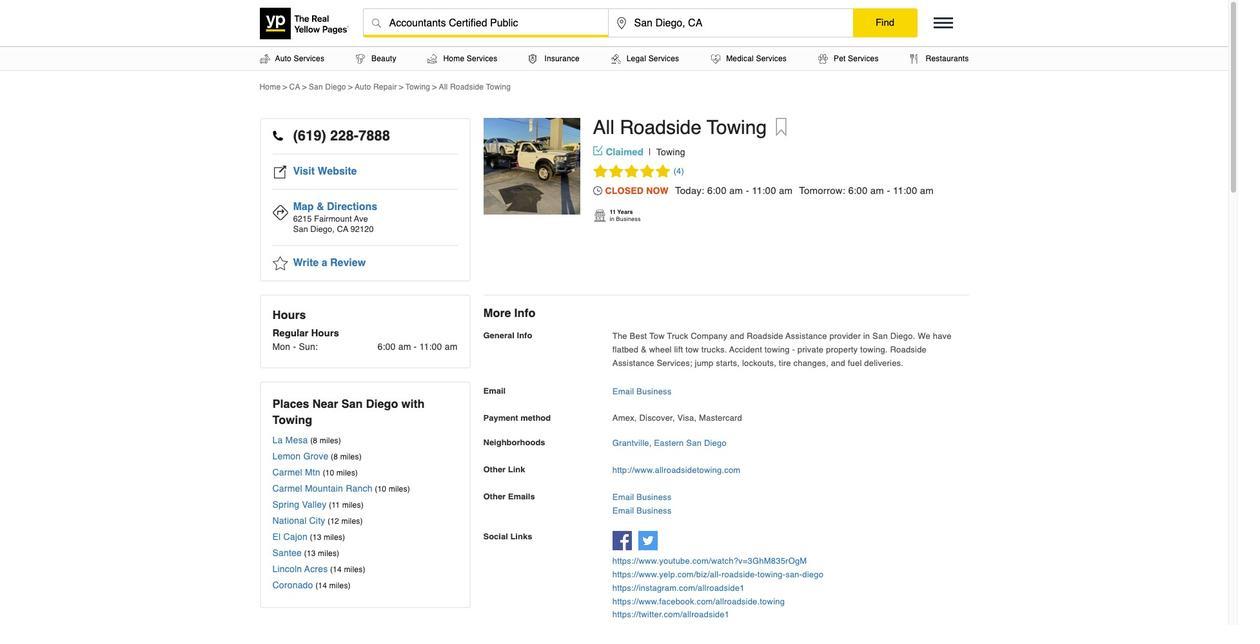 Task type: describe. For each thing, give the bounding box(es) containing it.
0 vertical spatial (13
[[310, 534, 322, 543]]

a
[[322, 257, 327, 269]]

carmel mtn link
[[273, 468, 321, 478]]

services for medical services
[[756, 54, 787, 63]]

0 horizontal spatial hours
[[273, 308, 306, 322]]

wheel
[[650, 345, 672, 355]]

Find a business text field
[[364, 9, 608, 37]]

in inside the 11 years in business
[[610, 216, 615, 223]]

(619)
[[293, 128, 326, 144]]

7888
[[359, 128, 390, 144]]

0 horizontal spatial (10
[[323, 469, 334, 478]]

grantville , eastern san diego
[[613, 439, 727, 449]]

1 vertical spatial towing link
[[657, 147, 686, 157]]

ca link
[[289, 83, 300, 92]]

we
[[918, 332, 931, 341]]

http://www.allroadsidetowing.com link
[[613, 466, 741, 476]]

https://www.yelp.com/biz/all-roadside-towing-san-diego link
[[613, 569, 969, 582]]

business down "http://www.allroadsidetowing.com" link
[[637, 493, 672, 502]]

email for email business email business
[[613, 493, 634, 502]]

1 horizontal spatial all roadside towing
[[593, 116, 767, 139]]

lincoln
[[273, 565, 302, 575]]

lemon grove link
[[273, 452, 329, 462]]

https://www.facebook.com/allroadside.towing
[[613, 597, 785, 607]]

repair
[[374, 83, 397, 92]]

san right eastern
[[687, 439, 702, 449]]

3 email business link from the top
[[613, 506, 672, 516]]

review
[[330, 257, 366, 269]]

medical services
[[727, 54, 787, 63]]

more info
[[484, 306, 536, 320]]

method
[[521, 414, 551, 423]]

https://instagram.com/allroadside1
[[613, 584, 745, 593]]

browse restaurants image
[[911, 54, 919, 64]]

lockouts,
[[743, 358, 777, 368]]

social
[[484, 533, 508, 542]]

tomorrow:
[[800, 185, 846, 196]]

services for pet services
[[849, 54, 879, 63]]

san diego
[[309, 83, 346, 92]]

towing inside places near san diego with towing
[[273, 414, 312, 427]]

ca inside "map & directions 6215 fairmount ave san diego, ca 92120"
[[337, 225, 349, 234]]

1 horizontal spatial 11:00
[[752, 185, 777, 196]]

company
[[691, 332, 728, 341]]

grantville link
[[613, 439, 650, 449]]

social links
[[484, 533, 533, 542]]

auto services
[[275, 54, 325, 63]]

in inside the best tow truck company and roadside assistance provider in san diego. we have flatbed & wheel lift tow trucks. accident towing - private property towing. roadside assistance services; jump starts, lockouts, tire changes, and fuel deliveries.
[[864, 332, 871, 341]]

services for auto services
[[294, 54, 325, 63]]

places near san diego with towing
[[273, 397, 425, 427]]

other emails
[[484, 492, 535, 502]]

https://twitter.com/allroadside1 link
[[613, 609, 969, 623]]

fairmount
[[314, 214, 352, 224]]

coronado link
[[273, 581, 313, 591]]

Where? text field
[[609, 9, 853, 37]]

all inside breadcrumbs navigation
[[439, 83, 448, 92]]

map & directions 6215 fairmount ave san diego, ca 92120
[[293, 201, 378, 234]]

diego
[[803, 570, 824, 580]]

cajon
[[284, 532, 308, 543]]

breadcrumbs navigation
[[260, 82, 969, 92]]

auto repair link
[[355, 83, 397, 92]]

valley
[[302, 500, 327, 510]]

1 vertical spatial (13
[[304, 550, 316, 559]]

business down http://www.allroadsidetowing.com
[[637, 506, 672, 516]]

pet
[[834, 54, 846, 63]]

other for other emails
[[484, 492, 506, 502]]

0 vertical spatial (8
[[310, 437, 318, 446]]

2 email business link from the top
[[613, 493, 672, 502]]

beauty
[[372, 54, 397, 63]]

mon - sun:
[[273, 342, 318, 352]]

0 horizontal spatial 6:00
[[378, 342, 396, 352]]

santee
[[273, 548, 302, 559]]

https://www.youtube.com/watch?v=3ghm835rogm
[[613, 557, 807, 567]]

browse home services image
[[428, 54, 438, 64]]

services for legal services
[[649, 54, 680, 63]]

medical
[[727, 54, 754, 63]]

browse insurance image
[[529, 54, 537, 64]]

email for email
[[484, 387, 506, 396]]

& inside the best tow truck company and roadside assistance provider in san diego. we have flatbed & wheel lift tow trucks. accident towing - private property towing. roadside assistance services; jump starts, lockouts, tire changes, and fuel deliveries.
[[641, 345, 647, 355]]

claimed
[[606, 146, 644, 157]]

2 horizontal spatial 6:00
[[849, 185, 868, 196]]

business up discover,
[[637, 387, 672, 397]]

,
[[650, 439, 652, 449]]

https://www.youtube.com/watch?v=3ghm835rogm link
[[613, 556, 969, 569]]

legal
[[627, 54, 647, 63]]

write a review link
[[273, 246, 458, 281]]

acres
[[305, 565, 328, 575]]

san inside the best tow truck company and roadside assistance provider in san diego. we have flatbed & wheel lift tow trucks. accident towing - private property towing. roadside assistance services; jump starts, lockouts, tire changes, and fuel deliveries.
[[873, 332, 888, 341]]

today:
[[676, 185, 705, 196]]

la mesa (8 miles) lemon grove (8 miles) carmel mtn (10 miles) carmel mountain ranch (10 miles) spring valley (11 miles) national city (12 miles) el cajon (13 miles) santee (13 miles) lincoln acres (14 miles) coronado (14 miles)
[[273, 436, 410, 591]]

11 years in business
[[610, 209, 641, 223]]

home services
[[444, 54, 498, 63]]

spring valley link
[[273, 500, 327, 510]]

find button
[[853, 8, 918, 37]]

1 horizontal spatial and
[[831, 358, 846, 368]]

fuel
[[848, 358, 862, 368]]

0 vertical spatial assistance
[[786, 332, 828, 341]]

general info
[[484, 331, 533, 341]]

sun:
[[299, 342, 318, 352]]

info for more info
[[515, 306, 536, 320]]

santee link
[[273, 548, 302, 559]]

92120
[[351, 225, 374, 234]]

eastern san diego link
[[654, 439, 727, 449]]

http://www.allroadsidetowing.com
[[613, 466, 741, 476]]

national city link
[[273, 516, 325, 527]]

san inside breadcrumbs navigation
[[309, 83, 323, 92]]

https://twitter.com/allroadside1
[[613, 611, 730, 620]]

provider
[[830, 332, 861, 341]]

(619) 228-7888
[[293, 128, 390, 144]]

email business email business
[[613, 493, 672, 516]]

closed now today: 6:00 am - 11:00 am tomorrow: 6:00 am - 11:00 am
[[606, 185, 934, 196]]

links
[[511, 533, 533, 542]]

years
[[618, 209, 633, 216]]

tire
[[779, 358, 792, 368]]



Task type: vqa. For each thing, say whether or not it's contained in the screenshot.


Task type: locate. For each thing, give the bounding box(es) containing it.
2 carmel from the top
[[273, 484, 303, 494]]

diego,
[[311, 225, 335, 234]]

mon
[[273, 342, 291, 352]]

(10
[[323, 469, 334, 478], [375, 485, 387, 494]]

spring
[[273, 500, 299, 510]]

(14 right acres at the left of the page
[[330, 566, 342, 575]]

roadside-
[[722, 570, 758, 580]]

0 horizontal spatial assistance
[[613, 358, 655, 368]]

6:00 am - 11:00 am
[[378, 342, 458, 352]]

now
[[647, 186, 669, 196]]

towing link up "(4)"
[[657, 147, 686, 157]]

1 vertical spatial hours
[[311, 328, 339, 339]]

all down the home
[[439, 83, 448, 92]]

1 horizontal spatial ca
[[337, 225, 349, 234]]

grove
[[304, 452, 329, 462]]

coronado
[[273, 581, 313, 591]]

other left emails
[[484, 492, 506, 502]]

san
[[309, 83, 323, 92], [293, 225, 308, 234], [873, 332, 888, 341], [342, 397, 363, 411], [687, 439, 702, 449]]

info right the general
[[517, 331, 533, 341]]

1 vertical spatial (8
[[331, 453, 338, 462]]

all roadside towing
[[439, 83, 511, 92], [593, 116, 767, 139]]

4 services from the left
[[756, 54, 787, 63]]

email for email business
[[613, 387, 634, 397]]

2 vertical spatial diego
[[705, 439, 727, 449]]

roadside down diego.
[[891, 345, 927, 355]]

legal services
[[627, 54, 680, 63]]

regular
[[273, 328, 309, 339]]

0 horizontal spatial all
[[439, 83, 448, 92]]

2 vertical spatial email business link
[[613, 506, 672, 516]]

email business
[[613, 387, 672, 397]]

business
[[617, 216, 641, 223], [637, 387, 672, 397], [637, 493, 672, 502], [637, 506, 672, 516]]

info right more
[[515, 306, 536, 320]]

services right medical
[[756, 54, 787, 63]]

the real yellow pages logo image
[[260, 8, 350, 39]]

browse auto services image
[[260, 54, 270, 64]]

with
[[402, 397, 425, 411]]

in up towing.
[[864, 332, 871, 341]]

and up accident
[[730, 332, 745, 341]]

0 horizontal spatial diego
[[325, 83, 346, 92]]

pet services
[[834, 54, 879, 63]]

services right the home
[[467, 54, 498, 63]]

towing
[[406, 83, 431, 92], [486, 83, 511, 92], [707, 116, 767, 139], [657, 147, 686, 157], [273, 414, 312, 427]]

truck
[[667, 332, 689, 341]]

browse legal services image
[[612, 54, 622, 64]]

(4) link
[[593, 165, 685, 179]]

all roadside towing down home services
[[439, 83, 511, 92]]

(10 right mtn
[[323, 469, 334, 478]]

visa,
[[678, 414, 697, 423]]

1 horizontal spatial in
[[864, 332, 871, 341]]

payment method
[[484, 414, 551, 423]]

la
[[273, 436, 283, 446]]

other left link
[[484, 465, 506, 475]]

email business link down http://www.allroadsidetowing.com
[[613, 506, 672, 516]]

0 horizontal spatial (14
[[316, 582, 327, 591]]

mastercard
[[699, 414, 743, 423]]

& down "best"
[[641, 345, 647, 355]]

2 services from the left
[[467, 54, 498, 63]]

visit website link
[[273, 155, 458, 190]]

1 services from the left
[[294, 54, 325, 63]]

5 services from the left
[[849, 54, 879, 63]]

0 vertical spatial diego
[[325, 83, 346, 92]]

0 horizontal spatial ca
[[289, 83, 300, 92]]

home
[[444, 54, 465, 63]]

regular hours
[[273, 328, 339, 339]]

(8 right grove
[[331, 453, 338, 462]]

2 other from the top
[[484, 492, 506, 502]]

0 horizontal spatial 11:00
[[420, 342, 442, 352]]

(13
[[310, 534, 322, 543], [304, 550, 316, 559]]

roadside up towing
[[747, 332, 784, 341]]

towing link down the browse home services icon
[[406, 83, 431, 92]]

assistance up 'private'
[[786, 332, 828, 341]]

1 vertical spatial ca
[[337, 225, 349, 234]]

emails
[[508, 492, 535, 502]]

yp image
[[593, 209, 607, 223]]

1 horizontal spatial assistance
[[786, 332, 828, 341]]

flatbed
[[613, 345, 639, 355]]

roadside down home services
[[450, 83, 484, 92]]

all up claimed
[[593, 116, 615, 139]]

(14 down acres at the left of the page
[[316, 582, 327, 591]]

2 horizontal spatial diego
[[705, 439, 727, 449]]

changes,
[[794, 358, 829, 368]]

email business link down "http://www.allroadsidetowing.com" link
[[613, 493, 672, 502]]

write
[[293, 257, 319, 269]]

ca inside breadcrumbs navigation
[[289, 83, 300, 92]]

0 vertical spatial ca
[[289, 83, 300, 92]]

hours up the sun:
[[311, 328, 339, 339]]

2 horizontal spatial 11:00
[[894, 185, 918, 196]]

1 horizontal spatial towing link
[[657, 147, 686, 157]]

3 services from the left
[[649, 54, 680, 63]]

1 vertical spatial email business link
[[613, 493, 672, 502]]

1 vertical spatial diego
[[366, 397, 398, 411]]

carmel down lemon
[[273, 468, 303, 478]]

mountain
[[305, 484, 343, 494]]

more
[[484, 306, 511, 320]]

el cajon link
[[273, 532, 308, 543]]

home link
[[260, 83, 281, 92]]

towing.
[[861, 345, 888, 355]]

0 horizontal spatial and
[[730, 332, 745, 341]]

0 vertical spatial (14
[[330, 566, 342, 575]]

diego left the with
[[366, 397, 398, 411]]

& right map
[[317, 201, 324, 213]]

in down 11 at the left
[[610, 216, 615, 223]]

services
[[294, 54, 325, 63], [467, 54, 498, 63], [649, 54, 680, 63], [756, 54, 787, 63], [849, 54, 879, 63]]

(8 up grove
[[310, 437, 318, 446]]

1 horizontal spatial diego
[[366, 397, 398, 411]]

1 horizontal spatial &
[[641, 345, 647, 355]]

1 horizontal spatial all
[[593, 116, 615, 139]]

1 email business link from the top
[[613, 387, 672, 397]]

1 horizontal spatial (8
[[331, 453, 338, 462]]

0 vertical spatial and
[[730, 332, 745, 341]]

ave
[[354, 214, 368, 224]]

1 horizontal spatial hours
[[311, 328, 339, 339]]

email business link up discover,
[[613, 387, 672, 397]]

assistance down flatbed
[[613, 358, 655, 368]]

payment
[[484, 414, 519, 423]]

hours up regular
[[273, 308, 306, 322]]

ranch
[[346, 484, 373, 494]]

0 vertical spatial in
[[610, 216, 615, 223]]

1 horizontal spatial (14
[[330, 566, 342, 575]]

1 vertical spatial and
[[831, 358, 846, 368]]

0 horizontal spatial all roadside towing
[[439, 83, 511, 92]]

san down the 6215
[[293, 225, 308, 234]]

other for other link
[[484, 465, 506, 475]]

1 vertical spatial (14
[[316, 582, 327, 591]]

mtn
[[305, 468, 321, 478]]

0 vertical spatial &
[[317, 201, 324, 213]]

starts,
[[716, 358, 740, 368]]

services right legal on the right of the page
[[649, 54, 680, 63]]

1 carmel from the top
[[273, 468, 303, 478]]

neighborhoods
[[484, 438, 546, 448]]

amex, discover, visa, mastercard
[[613, 414, 743, 423]]

tow
[[650, 332, 665, 341]]

1 vertical spatial all roadside towing
[[593, 116, 767, 139]]

san diego link
[[309, 83, 346, 92]]

san right near
[[342, 397, 363, 411]]

1 vertical spatial other
[[484, 492, 506, 502]]

auto
[[355, 83, 371, 92]]

tow
[[686, 345, 699, 355]]

(13 down city
[[310, 534, 322, 543]]

(10 right ranch at the bottom left of the page
[[375, 485, 387, 494]]

diego left auto
[[325, 83, 346, 92]]

have
[[933, 332, 952, 341]]

1 vertical spatial (10
[[375, 485, 387, 494]]

and down property
[[831, 358, 846, 368]]

diego inside places near san diego with towing
[[366, 397, 398, 411]]

(619) 228-7888 link
[[273, 119, 458, 155]]

0 horizontal spatial towing link
[[406, 83, 431, 92]]

0 vertical spatial info
[[515, 306, 536, 320]]

the
[[613, 332, 628, 341]]

browse medical services image
[[711, 54, 721, 64]]

0 vertical spatial all roadside towing
[[439, 83, 511, 92]]

san right ca link
[[309, 83, 323, 92]]

amex,
[[613, 414, 637, 423]]

1 vertical spatial in
[[864, 332, 871, 341]]

0 vertical spatial (10
[[323, 469, 334, 478]]

0 vertical spatial email business link
[[613, 387, 672, 397]]

1 vertical spatial all
[[593, 116, 615, 139]]

deliveries.
[[865, 358, 904, 368]]

1 other from the top
[[484, 465, 506, 475]]

roadside up claimed
[[620, 116, 702, 139]]

san inside "map & directions 6215 fairmount ave san diego, ca 92120"
[[293, 225, 308, 234]]

closed
[[606, 186, 644, 196]]

services right the auto
[[294, 54, 325, 63]]

services for home services
[[467, 54, 498, 63]]

1 horizontal spatial (10
[[375, 485, 387, 494]]

in
[[610, 216, 615, 223], [864, 332, 871, 341]]

0 vertical spatial carmel
[[273, 468, 303, 478]]

city
[[309, 516, 325, 527]]

email
[[484, 387, 506, 396], [613, 387, 634, 397], [613, 493, 634, 502], [613, 506, 634, 516]]

0 horizontal spatial in
[[610, 216, 615, 223]]

6215
[[293, 214, 312, 224]]

map
[[293, 201, 314, 213]]

11
[[610, 209, 616, 216]]

& inside "map & directions 6215 fairmount ave san diego, ca 92120"
[[317, 201, 324, 213]]

(13 up acres at the left of the page
[[304, 550, 316, 559]]

(12
[[328, 517, 339, 527]]

ca down "fairmount"
[[337, 225, 349, 234]]

- inside the best tow truck company and roadside assistance provider in san diego. we have flatbed & wheel lift tow trucks. accident towing - private property towing. roadside assistance services; jump starts, lockouts, tire changes, and fuel deliveries.
[[793, 345, 796, 355]]

info for general info
[[517, 331, 533, 341]]

other
[[484, 465, 506, 475], [484, 492, 506, 502]]

ca right home
[[289, 83, 300, 92]]

browse pet services image
[[819, 54, 828, 64]]

business inside the 11 years in business
[[617, 216, 641, 223]]

best
[[630, 332, 647, 341]]

diego down 'mastercard'
[[705, 439, 727, 449]]

discover,
[[640, 414, 675, 423]]

carmel mountain ranch link
[[273, 484, 373, 494]]

all roadside towing inside breadcrumbs navigation
[[439, 83, 511, 92]]

property
[[827, 345, 858, 355]]

0 vertical spatial towing link
[[406, 83, 431, 92]]

roadside inside breadcrumbs navigation
[[450, 83, 484, 92]]

0 vertical spatial other
[[484, 465, 506, 475]]

https://instagram.com/allroadside1 link
[[613, 582, 969, 596]]

eastern
[[654, 439, 684, 449]]

website
[[318, 166, 357, 177]]

find
[[876, 17, 895, 28]]

grantville
[[613, 439, 650, 449]]

all roadside towing up "(4)"
[[593, 116, 767, 139]]

1 vertical spatial assistance
[[613, 358, 655, 368]]

business down years
[[617, 216, 641, 223]]

miles)
[[320, 437, 341, 446], [340, 453, 362, 462], [337, 469, 358, 478], [389, 485, 410, 494], [342, 501, 364, 510], [342, 517, 363, 527], [324, 534, 345, 543], [318, 550, 340, 559], [344, 566, 366, 575], [329, 582, 351, 591]]

1 horizontal spatial 6:00
[[708, 185, 727, 196]]

0 horizontal spatial (8
[[310, 437, 318, 446]]

browse beauty image
[[356, 54, 365, 64]]

insurance
[[545, 54, 580, 63]]

1 vertical spatial carmel
[[273, 484, 303, 494]]

https://www.yelp.com/biz/all-
[[613, 570, 722, 580]]

trucks.
[[702, 345, 727, 355]]

services right pet at the right top
[[849, 54, 879, 63]]

san up towing.
[[873, 332, 888, 341]]

1 vertical spatial &
[[641, 345, 647, 355]]

https://www.youtube.com/watch?v=3ghm835rogm https://www.yelp.com/biz/all-roadside-towing-san-diego https://instagram.com/allroadside1 https://www.facebook.com/allroadside.towing https://twitter.com/allroadside1
[[613, 557, 824, 620]]

san inside places near san diego with towing
[[342, 397, 363, 411]]

lemon
[[273, 452, 301, 462]]

carmel up spring
[[273, 484, 303, 494]]

0 vertical spatial all
[[439, 83, 448, 92]]

0 vertical spatial hours
[[273, 308, 306, 322]]

0 horizontal spatial &
[[317, 201, 324, 213]]

diego inside breadcrumbs navigation
[[325, 83, 346, 92]]

diego.
[[891, 332, 916, 341]]

1 vertical spatial info
[[517, 331, 533, 341]]



